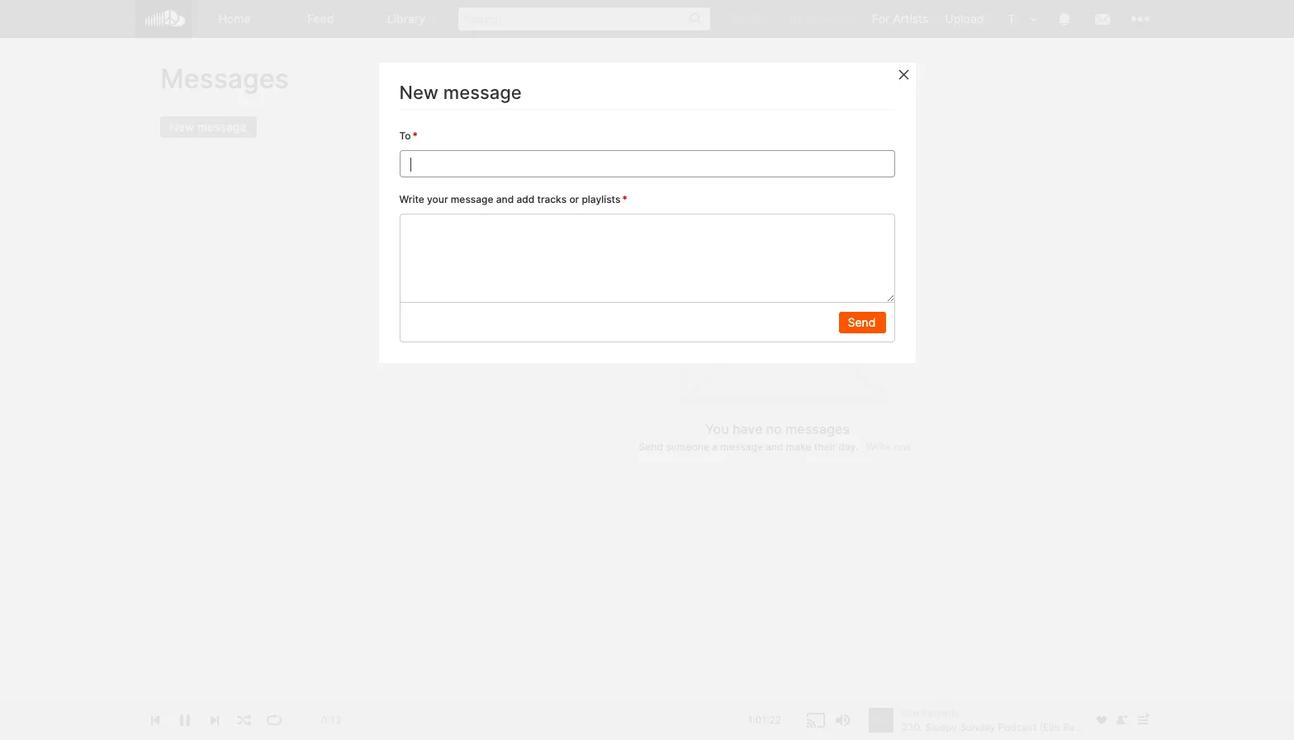 Task type: vqa. For each thing, say whether or not it's contained in the screenshot.
the "The Kid LAROI - WHAT JUST HAPPENED" link on the left top of page
no



Task type: describe. For each thing, give the bounding box(es) containing it.
make
[[786, 441, 811, 453]]

0 horizontal spatial new message
[[169, 119, 246, 133]]

new message link
[[160, 116, 256, 138]]

a
[[712, 441, 718, 453]]

for artists
[[872, 12, 928, 26]]

you have no messages send someone a message and make their day. write one
[[639, 421, 911, 453]]

artists
[[893, 12, 928, 26]]

upload
[[945, 12, 984, 26]]

or
[[569, 193, 579, 205]]

home link
[[192, 0, 278, 38]]

you
[[705, 421, 729, 438]]

close button
[[896, 66, 944, 83]]

send button
[[839, 312, 886, 333]]

playlists
[[582, 193, 620, 205]]

feed link
[[278, 0, 364, 38]]

no
[[766, 421, 782, 438]]

close
[[917, 68, 944, 81]]

send inside you have no messages send someone a message and make their day. write one
[[639, 441, 663, 453]]

try for try go+
[[727, 12, 744, 26]]

1 vertical spatial new
[[169, 119, 194, 133]]

messages
[[785, 421, 850, 438]]

try for try next pro
[[787, 12, 805, 26]]

for artists link
[[864, 0, 937, 37]]

write one button
[[861, 438, 916, 456]]

0 horizontal spatial and
[[496, 193, 514, 205]]

tara schultz's avatar element
[[1000, 8, 1022, 30]]

messages
[[160, 63, 288, 95]]

have
[[732, 421, 763, 438]]

library
[[387, 12, 425, 26]]

1 horizontal spatial new
[[399, 82, 438, 103]]

add
[[516, 193, 535, 205]]

library link
[[364, 0, 450, 38]]

try go+
[[727, 12, 771, 26]]

feed
[[307, 12, 334, 26]]



Task type: locate. For each thing, give the bounding box(es) containing it.
2 try from the left
[[787, 12, 805, 26]]

Write your message and add tracks or playlists text field
[[399, 214, 895, 303]]

send
[[848, 315, 876, 329], [639, 441, 663, 453]]

1 vertical spatial send
[[639, 441, 663, 453]]

0 vertical spatial write
[[399, 193, 424, 205]]

their
[[814, 441, 836, 453]]

and inside you have no messages send someone a message and make their day. write one
[[766, 441, 783, 453]]

try next pro link
[[779, 0, 864, 37]]

message inside you have no messages send someone a message and make their day. write one
[[720, 441, 763, 453]]

0 horizontal spatial try
[[727, 12, 744, 26]]

home
[[218, 12, 251, 26]]

try left "go+"
[[727, 12, 744, 26]]

write left your
[[399, 193, 424, 205]]

1 vertical spatial write
[[866, 441, 891, 453]]

0 vertical spatial new message
[[399, 82, 522, 103]]

0 horizontal spatial new
[[169, 119, 194, 133]]

new
[[399, 82, 438, 103], [169, 119, 194, 133]]

go+
[[748, 12, 771, 26]]

new up the to
[[399, 82, 438, 103]]

0 vertical spatial and
[[496, 193, 514, 205]]

send inside button
[[848, 315, 876, 329]]

write
[[399, 193, 424, 205], [866, 441, 891, 453]]

None search field
[[450, 0, 718, 37]]

0 horizontal spatial send
[[639, 441, 663, 453]]

write left one
[[866, 441, 891, 453]]

and left add
[[496, 193, 514, 205]]

for
[[872, 12, 890, 26]]

your
[[427, 193, 448, 205]]

try left next
[[787, 12, 805, 26]]

1 horizontal spatial write
[[866, 441, 891, 453]]

0 vertical spatial new
[[399, 82, 438, 103]]

day.
[[839, 441, 858, 453]]

0 vertical spatial send
[[848, 315, 876, 329]]

0 horizontal spatial write
[[399, 193, 424, 205]]

upload link
[[937, 0, 992, 37]]

to
[[399, 130, 411, 142]]

try
[[727, 12, 744, 26], [787, 12, 805, 26]]

write inside you have no messages send someone a message and make their day. write one
[[866, 441, 891, 453]]

next
[[808, 12, 834, 26]]

message inside new message link
[[197, 119, 246, 133]]

Search search field
[[458, 7, 710, 31]]

1 horizontal spatial new message
[[399, 82, 522, 103]]

new message down messages
[[169, 119, 246, 133]]

tracks
[[537, 193, 567, 205]]

new message up the to
[[399, 82, 522, 103]]

1 vertical spatial and
[[766, 441, 783, 453]]

message
[[443, 82, 522, 103], [197, 119, 246, 133], [451, 193, 493, 205], [720, 441, 763, 453]]

one
[[893, 441, 911, 453]]

try go+ link
[[718, 0, 779, 37]]

write your message and add tracks or playlists
[[399, 193, 620, 205]]

1 horizontal spatial send
[[848, 315, 876, 329]]

new down messages
[[169, 119, 194, 133]]

and down no
[[766, 441, 783, 453]]

pro
[[837, 12, 856, 26]]

1 horizontal spatial try
[[787, 12, 805, 26]]

and
[[496, 193, 514, 205], [766, 441, 783, 453]]

1 vertical spatial new message
[[169, 119, 246, 133]]

1 try from the left
[[727, 12, 744, 26]]

To text field
[[403, 154, 465, 172]]

try next pro
[[787, 12, 856, 26]]

new message
[[399, 82, 522, 103], [169, 119, 246, 133]]

someone
[[666, 441, 709, 453]]

1 horizontal spatial and
[[766, 441, 783, 453]]



